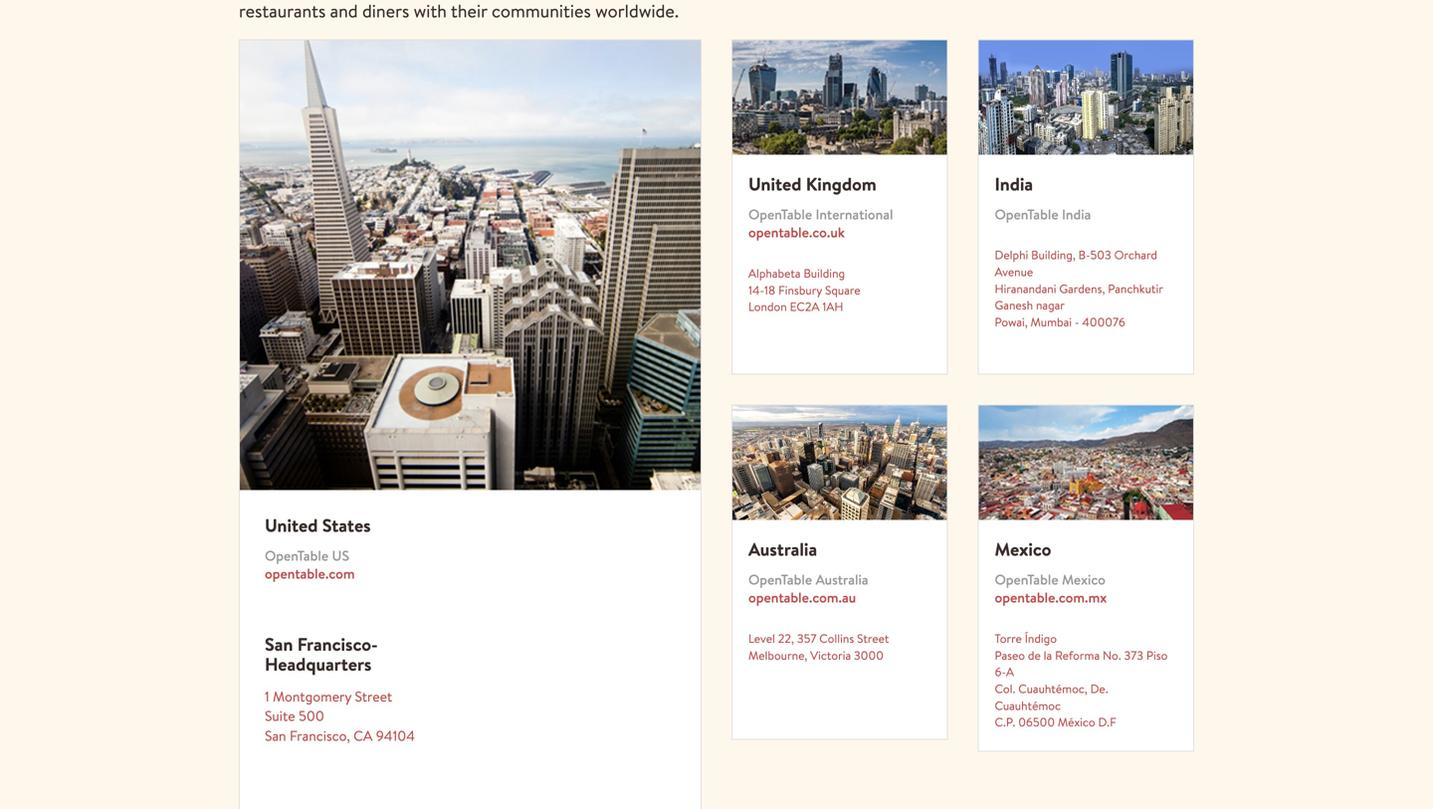 Task type: locate. For each thing, give the bounding box(es) containing it.
ca
[[354, 727, 373, 745]]

0 vertical spatial san
[[265, 632, 293, 657]]

india up the b-
[[1062, 205, 1091, 224]]

0 horizontal spatial street
[[355, 688, 393, 706]]

opentable.com.au
[[749, 589, 856, 608]]

alphabeta building 14-18 finsbury square london ec2a 1ah
[[749, 265, 861, 315]]

opentable
[[749, 205, 813, 224], [995, 205, 1059, 224], [265, 546, 329, 565], [749, 570, 813, 589], [995, 570, 1059, 589]]

1
[[265, 688, 270, 706]]

0 vertical spatial united
[[749, 172, 802, 197]]

opentable up alphabeta
[[749, 205, 813, 224]]

1 horizontal spatial united
[[749, 172, 802, 197]]

nagar
[[1036, 297, 1065, 313]]

united up opentable.com "link"
[[265, 513, 318, 538]]

opentable up delphi
[[995, 205, 1059, 224]]

delphi
[[995, 247, 1029, 263]]

australia up collins
[[816, 570, 869, 589]]

0 horizontal spatial united
[[265, 513, 318, 538]]

reforma
[[1055, 648, 1100, 664]]

opentable left us
[[265, 546, 329, 565]]

street
[[857, 631, 890, 647], [355, 688, 393, 706]]

ec2a
[[790, 299, 820, 315]]

san
[[265, 632, 293, 657], [265, 727, 286, 745]]

1 san from the top
[[265, 632, 293, 657]]

opentable inside india opentable india
[[995, 205, 1059, 224]]

united for kingdom
[[749, 172, 802, 197]]

a
[[1007, 664, 1015, 680]]

1 vertical spatial mexico
[[1062, 570, 1106, 589]]

states
[[322, 513, 371, 538]]

1 horizontal spatial mexico
[[1062, 570, 1106, 589]]

united inside united kingdom opentable international opentable.co.uk
[[749, 172, 802, 197]]

de
[[1028, 648, 1041, 664]]

san inside san francisco- headquarters
[[265, 632, 293, 657]]

b-
[[1079, 247, 1091, 263]]

3000
[[854, 648, 884, 664]]

0 horizontal spatial india
[[995, 172, 1034, 197]]

united inside united states opentable us opentable.com
[[265, 513, 318, 538]]

street up 3000
[[857, 631, 890, 647]]

san up 1
[[265, 632, 293, 657]]

united for states
[[265, 513, 318, 538]]

d.f
[[1099, 714, 1117, 730]]

building
[[804, 265, 845, 281]]

us
[[332, 546, 349, 565]]

opentable inside united kingdom opentable international opentable.co.uk
[[749, 205, 813, 224]]

india up delphi
[[995, 172, 1034, 197]]

opentable.com.mx link
[[995, 589, 1107, 608]]

united up opentable.co.uk
[[749, 172, 802, 197]]

united
[[749, 172, 802, 197], [265, 513, 318, 538]]

hiranandani
[[995, 281, 1057, 297]]

francisco-
[[297, 632, 378, 657]]

méxico
[[1058, 714, 1096, 730]]

opentable up índigo
[[995, 570, 1059, 589]]

orchard
[[1115, 247, 1158, 263]]

0 vertical spatial street
[[857, 631, 890, 647]]

opentable.com link
[[265, 565, 355, 584]]

1 vertical spatial india
[[1062, 205, 1091, 224]]

san inside "1 montgomery street suite 500 san francisco, ca 94104"
[[265, 727, 286, 745]]

1 montgomery street suite 500 san francisco, ca 94104
[[265, 688, 415, 745]]

india
[[995, 172, 1034, 197], [1062, 205, 1091, 224]]

373
[[1125, 648, 1144, 664]]

opentable up 22,
[[749, 570, 813, 589]]

6-
[[995, 664, 1007, 680]]

opentable for mexico
[[995, 570, 1059, 589]]

san down suite
[[265, 727, 286, 745]]

francisco,
[[290, 727, 350, 745]]

1 vertical spatial united
[[265, 513, 318, 538]]

level 22, 357 collins street melbourne, victoria 3000
[[749, 631, 890, 664]]

1 horizontal spatial street
[[857, 631, 890, 647]]

mexico up reforma
[[1062, 570, 1106, 589]]

torre índigo paseo de la reforma no. 373 piso 6-a col. cuauhtémoc, de. cuauhtémoc c.p. 06500 méxico d.f
[[995, 631, 1168, 730]]

0 vertical spatial mexico
[[995, 537, 1052, 562]]

1 vertical spatial san
[[265, 727, 286, 745]]

delphi building, b-503 orchard avenue hiranandani gardens, panchkutir ganesh nagar powai, mumbai - 400076
[[995, 247, 1164, 330]]

94104
[[376, 727, 415, 745]]

la
[[1044, 648, 1053, 664]]

opentable inside mexico opentable mexico opentable.com.mx
[[995, 570, 1059, 589]]

street inside "1 montgomery street suite 500 san francisco, ca 94104"
[[355, 688, 393, 706]]

1 horizontal spatial india
[[1062, 205, 1091, 224]]

australia
[[749, 537, 818, 562], [816, 570, 869, 589]]

london
[[749, 299, 787, 315]]

australia up opentable.com.au 'link'
[[749, 537, 818, 562]]

mexico up opentable.com.mx
[[995, 537, 1052, 562]]

finsbury
[[779, 282, 823, 298]]

opentable.com.mx
[[995, 589, 1107, 608]]

mexico
[[995, 537, 1052, 562], [1062, 570, 1106, 589]]

1 vertical spatial street
[[355, 688, 393, 706]]

2 san from the top
[[265, 727, 286, 745]]

paseo
[[995, 648, 1026, 664]]

0 horizontal spatial mexico
[[995, 537, 1052, 562]]

400076
[[1083, 314, 1126, 330]]

street up ca
[[355, 688, 393, 706]]

montgomery
[[273, 688, 352, 706]]

22,
[[778, 631, 794, 647]]

opentable inside australia opentable australia opentable.com.au
[[749, 570, 813, 589]]

06500
[[1019, 714, 1055, 730]]

col.
[[995, 681, 1016, 697]]

cuauhtémoc,
[[1019, 681, 1088, 697]]



Task type: vqa. For each thing, say whether or not it's contained in the screenshot.
Street within 1 Montgomery Street Suite 500 San Francisco, CA 94104
yes



Task type: describe. For each thing, give the bounding box(es) containing it.
india opentable india
[[995, 172, 1091, 224]]

c.p.
[[995, 714, 1016, 730]]

panchkutir
[[1108, 281, 1164, 297]]

opentable for australia
[[749, 570, 813, 589]]

level
[[749, 631, 776, 647]]

opentable.com.au link
[[749, 589, 856, 608]]

united states opentable us opentable.com
[[265, 513, 371, 584]]

suite
[[265, 707, 295, 726]]

-
[[1075, 314, 1080, 330]]

1 vertical spatial australia
[[816, 570, 869, 589]]

international
[[816, 205, 894, 224]]

torre
[[995, 631, 1022, 647]]

square
[[825, 282, 861, 298]]

united kingdom opentable international opentable.co.uk
[[749, 172, 894, 242]]

opentable for india
[[995, 205, 1059, 224]]

melbourne,
[[749, 648, 808, 664]]

mexico opentable mexico opentable.com.mx
[[995, 537, 1107, 608]]

powai,
[[995, 314, 1028, 330]]

0 vertical spatial india
[[995, 172, 1034, 197]]

opentable inside united states opentable us opentable.com
[[265, 546, 329, 565]]

503
[[1091, 247, 1112, 263]]

piso
[[1147, 648, 1168, 664]]

opentable.com
[[265, 565, 355, 584]]

collins
[[820, 631, 855, 647]]

victoria
[[811, 648, 851, 664]]

1ah
[[823, 299, 844, 315]]

índigo
[[1025, 631, 1057, 647]]

kingdom
[[806, 172, 877, 197]]

ganesh
[[995, 297, 1034, 313]]

opentable.co.uk link
[[749, 223, 845, 242]]

cuauhtémoc
[[995, 698, 1061, 714]]

357
[[797, 631, 817, 647]]

de.
[[1091, 681, 1109, 697]]

0 vertical spatial australia
[[749, 537, 818, 562]]

australia opentable australia opentable.com.au
[[749, 537, 869, 608]]

headquarters
[[265, 652, 372, 677]]

gardens,
[[1060, 281, 1106, 297]]

14-
[[749, 282, 765, 298]]

avenue
[[995, 264, 1034, 280]]

street inside level 22, 357 collins street melbourne, victoria 3000
[[857, 631, 890, 647]]

alphabeta
[[749, 265, 801, 281]]

500
[[299, 707, 324, 726]]

san francisco- headquarters
[[265, 632, 378, 677]]

building,
[[1032, 247, 1076, 263]]

18
[[765, 282, 776, 298]]

mumbai
[[1031, 314, 1072, 330]]

opentable.co.uk
[[749, 223, 845, 242]]

no.
[[1103, 648, 1122, 664]]



